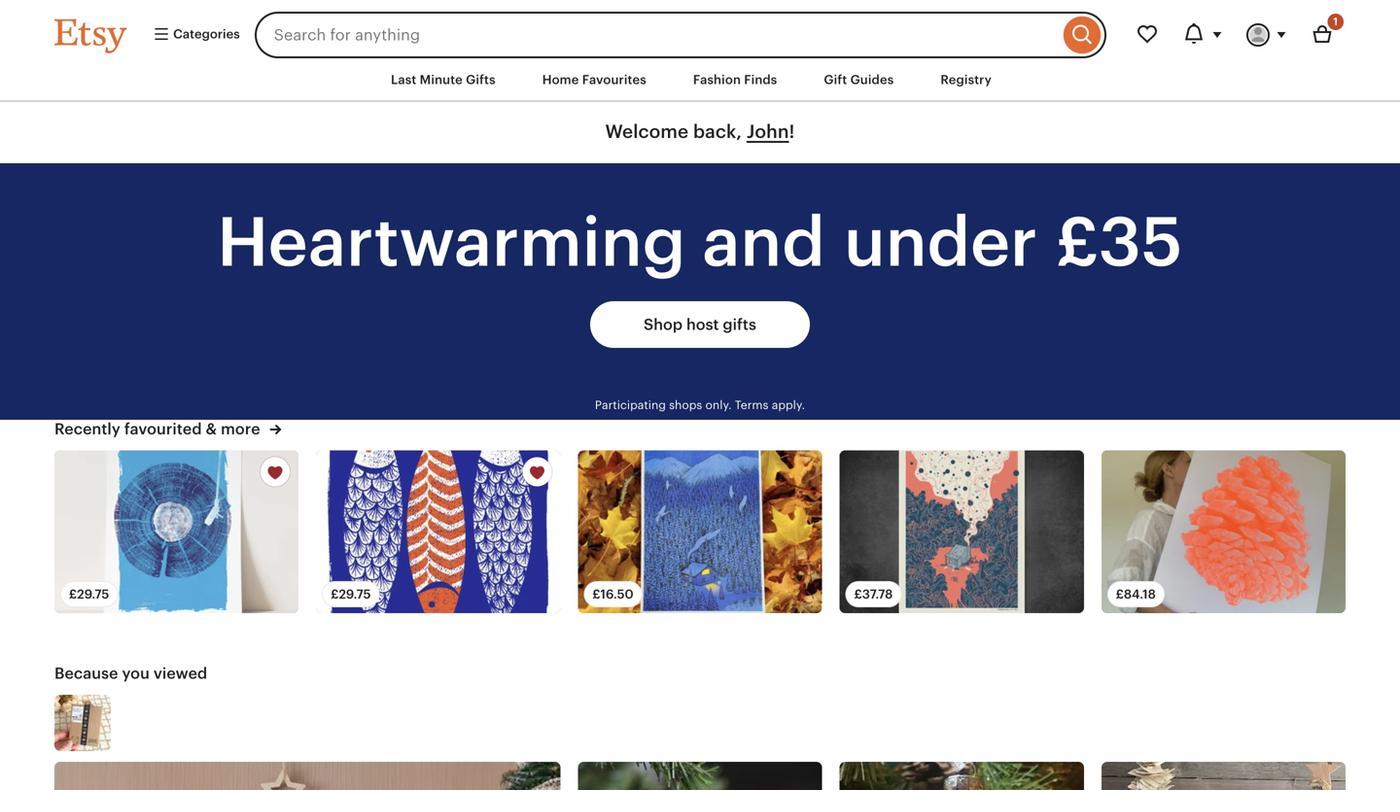 Task type: locate. For each thing, give the bounding box(es) containing it.
4 £ from the left
[[854, 587, 862, 602]]

£ 16.50
[[593, 587, 634, 602]]

favourites
[[582, 72, 647, 87]]

£ 84.18
[[1116, 587, 1156, 602]]

1 29.75 from the left
[[77, 587, 109, 602]]

shop host gifts
[[644, 316, 757, 333]]

1 link
[[1299, 12, 1346, 58]]

screenprint music fan record player art print record art wood texture vinyl lp art silkscreen - nature sounds - indigo blue - wall art decor image
[[54, 451, 299, 613]]

gift guides link
[[810, 62, 909, 97]]

back,
[[693, 121, 742, 142]]

welcome back, john !
[[605, 121, 795, 142]]

you
[[122, 665, 150, 682]]

and under £35
[[703, 203, 1183, 281]]

£ 29.75 for modern art screenprint scandinavian style  - 3 fish art print - indigo wall art - silkscreen modern print coastal kitchen art - three fish image
[[331, 587, 371, 602]]

minimalist vintage hymnal trees, natural wooden mantle decor, book lovers gift, music pages decoration image
[[1102, 762, 1346, 791]]

None search field
[[255, 12, 1107, 58]]

£ 37.78
[[854, 587, 893, 602]]

registry
[[941, 72, 992, 87]]

fashion finds
[[693, 72, 777, 87]]

£ for neon pine grande | screen printing "image"
[[1116, 587, 1124, 602]]

gifts
[[723, 316, 757, 333]]

3 £ from the left
[[593, 587, 601, 602]]

last minute gifts
[[391, 72, 496, 87]]

5 £ from the left
[[1116, 587, 1124, 602]]

0 horizontal spatial £ 29.75
[[69, 587, 109, 602]]

registry link
[[926, 62, 1007, 97]]

gift guides
[[824, 72, 894, 87]]

£
[[69, 587, 77, 602], [331, 587, 339, 602], [593, 587, 601, 602], [854, 587, 862, 602], [1116, 587, 1124, 602]]

1 horizontal spatial 29.75
[[339, 587, 371, 602]]

home favourites link
[[528, 62, 661, 97]]

£ 29.75 for screenprint music fan record player art print record art wood texture vinyl lp art silkscreen - nature sounds - indigo blue - wall art decor image
[[69, 587, 109, 602]]

none search field inside categories banner
[[255, 12, 1107, 58]]

29.75 for modern art screenprint scandinavian style  - 3 fish art print - indigo wall art - silkscreen modern print coastal kitchen art - three fish image
[[339, 587, 371, 602]]

2 £ from the left
[[331, 587, 339, 602]]

37.78
[[862, 587, 893, 602]]

29.75
[[77, 587, 109, 602], [339, 587, 371, 602]]

£ for screenprint music fan record player art print record art wood texture vinyl lp art silkscreen - nature sounds - indigo blue - wall art decor image
[[69, 587, 77, 602]]

the cabin image
[[840, 451, 1084, 613]]

shop
[[644, 316, 683, 333]]

1 £ from the left
[[69, 587, 77, 602]]

£ 29.75
[[69, 587, 109, 602], [331, 587, 371, 602]]

menu bar
[[19, 58, 1381, 102]]

fashion
[[693, 72, 741, 87]]

Search for anything text field
[[255, 12, 1059, 58]]

1 horizontal spatial £ 29.75
[[331, 587, 371, 602]]

!
[[789, 121, 795, 142]]

0 horizontal spatial 29.75
[[77, 587, 109, 602]]

neon pine grande | screen printing image
[[1102, 451, 1346, 613]]

host
[[687, 316, 719, 333]]

1 £ 29.75 from the left
[[69, 587, 109, 602]]

2 £ 29.75 from the left
[[331, 587, 371, 602]]

2 29.75 from the left
[[339, 587, 371, 602]]



Task type: vqa. For each thing, say whether or not it's contained in the screenshot.
for in the to seven new markets: Thailand, Ukraine, India (export sales only), Japan, Peru, Argentina, and Chile. For eligible sellers that haven't made the switch, they could see a boost in sales, can manage their shop finances in one place, get access to payment account support, and are eligible for Etsy funded offers.*
no



Task type: describe. For each thing, give the bounding box(es) containing it.
recently favourited & more link
[[54, 419, 282, 439]]

participating shops only. terms apply.
[[595, 399, 805, 412]]

menu bar containing last minute gifts
[[19, 58, 1381, 102]]

macrame christmas tree, gift for family, holiday tree, boho holiday gift, christmas presents, unique xmas tree, macrame home decor x32 image
[[54, 762, 561, 791]]

real chicken nugget with santa hat ornament (real preserved chicken nugget) nuggy buddy image
[[578, 762, 822, 791]]

welcome
[[605, 121, 689, 142]]

£ for "the cabin" image at the bottom right of the page
[[854, 587, 862, 602]]

£ for modern art screenprint scandinavian style  - 3 fish art print - indigo wall art - silkscreen modern print coastal kitchen art - three fish image
[[331, 587, 339, 602]]

fart glass christmas ornament image
[[840, 762, 1084, 791]]

gifts
[[466, 72, 496, 87]]

categories
[[170, 27, 240, 41]]

1
[[1334, 16, 1338, 28]]

shop host gifts link
[[590, 301, 810, 348]]

because
[[54, 665, 118, 682]]

john
[[747, 121, 789, 142]]

viewed
[[154, 665, 207, 682]]

recently
[[54, 420, 120, 438]]

finds
[[744, 72, 777, 87]]

minute
[[420, 72, 463, 87]]

guides
[[851, 72, 894, 87]]

gift
[[824, 72, 847, 87]]

home favourites
[[542, 72, 647, 87]]

john link
[[747, 121, 789, 142]]

terms apply.
[[735, 399, 805, 412]]

categories banner
[[19, 0, 1381, 58]]

last
[[391, 72, 417, 87]]

amazon box ornament for christmas tree, personalized shipping label, mini amazon box tree decor, gift for amazon lover image
[[54, 695, 111, 752]]

last minute gifts link
[[376, 62, 510, 97]]

shops
[[669, 399, 702, 412]]

categories button
[[138, 18, 249, 53]]

16.50
[[601, 587, 634, 602]]

more
[[221, 420, 260, 438]]

modern art screenprint scandinavian style  - 3 fish art print - indigo wall art - silkscreen modern print coastal kitchen art - three fish image
[[316, 451, 561, 613]]

heartwarming
[[217, 203, 686, 281]]

&
[[206, 420, 217, 438]]

only.
[[706, 399, 732, 412]]

29.75 for screenprint music fan record player art print record art wood texture vinyl lp art silkscreen - nature sounds - indigo blue - wall art decor image
[[77, 587, 109, 602]]

gloaming - risograph print image
[[578, 451, 822, 613]]

recently favourited & more
[[54, 420, 264, 438]]

heartwarming and under £35
[[217, 203, 1183, 281]]

£ for "gloaming - risograph print" "image"
[[593, 587, 601, 602]]

home
[[542, 72, 579, 87]]

fashion finds link
[[679, 62, 792, 97]]

because you viewed
[[54, 665, 207, 682]]

favourited
[[124, 420, 202, 438]]

participating
[[595, 399, 666, 412]]

84.18
[[1124, 587, 1156, 602]]



